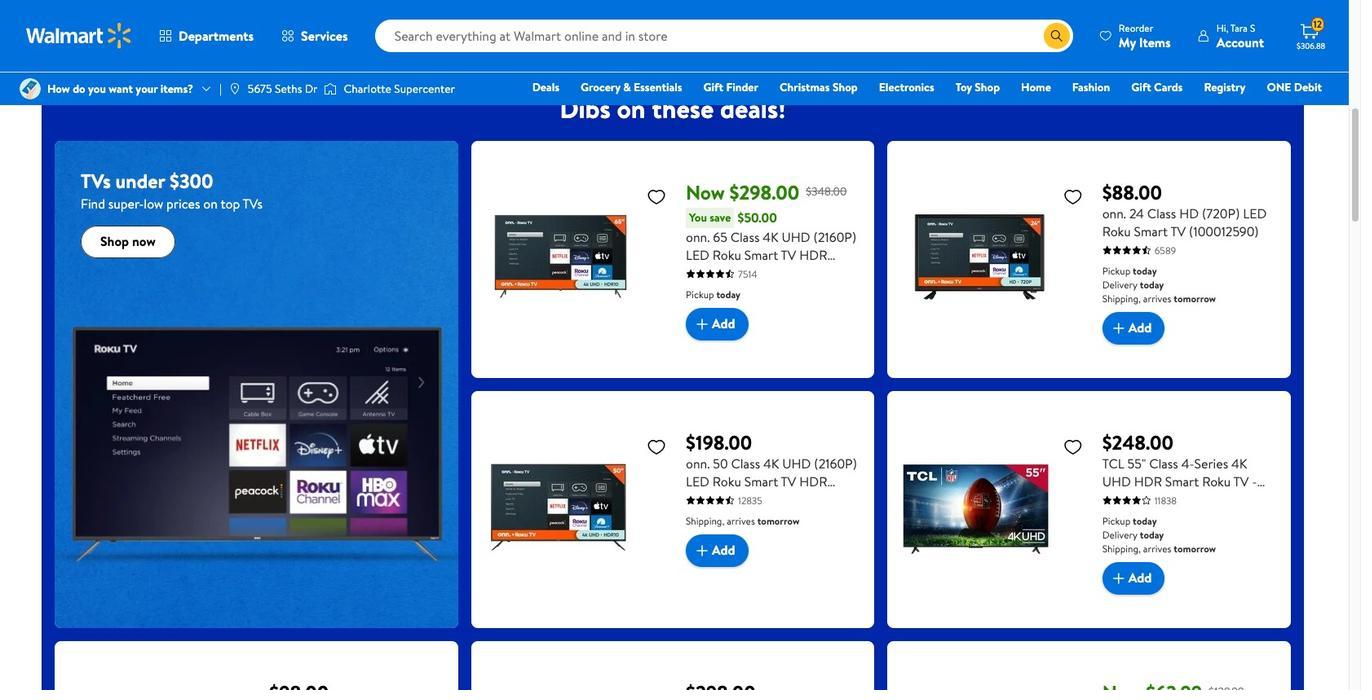 Task type: locate. For each thing, give the bounding box(es) containing it.
tvs down 4k tvs image
[[694, 20, 711, 36]]

4k down "$50.00"
[[763, 228, 779, 246]]

fashion
[[1073, 79, 1110, 95]]

finder
[[726, 79, 759, 95]]

 image for how
[[20, 78, 41, 100]]

led left 50
[[686, 473, 710, 491]]

deals right tech
[[213, 20, 238, 36]]

tvs inside tvs $200 & under
[[764, 20, 781, 36]]

tomorrow for $88.00
[[1174, 292, 1216, 306]]

add to cart image down pickup today on the top of page
[[693, 315, 712, 334]]

0 vertical spatial on
[[617, 90, 646, 126]]

get it fast
[[278, 20, 327, 36]]

uhd inside $198.00 onn. 50 class 4k uhd (2160p) led roku smart tv hdr (100012585)
[[782, 455, 811, 473]]

smart inside $88.00 onn. 24 class hd (720p) led roku smart tv (100012590)
[[1134, 222, 1168, 240]]

2 vertical spatial pickup
[[1103, 514, 1131, 528]]

gift for gift cards
[[1132, 79, 1152, 95]]

under left the prices
[[115, 167, 165, 195]]

top rated tvs image
[[371, 0, 430, 16]]

& right grocery
[[623, 79, 631, 95]]

1 vertical spatial pickup today delivery today shipping, arrives tomorrow
[[1103, 514, 1216, 556]]

class for $88.00
[[1147, 204, 1176, 222]]

50
[[713, 455, 728, 473]]

get
[[278, 20, 297, 36]]

1 horizontal spatial on
[[617, 90, 646, 126]]

smart inside you save $50.00 onn. 65 class 4k uhd (2160p) led roku smart tv hdr (100012587)
[[745, 246, 778, 264]]

 image left how
[[20, 78, 41, 100]]

smart inside $198.00 onn. 50 class 4k uhd (2160p) led roku smart tv hdr (100012585)
[[745, 473, 778, 491]]

tv inside you save $50.00 onn. 65 class 4k uhd (2160p) led roku smart tv hdr (100012587)
[[781, 246, 796, 264]]

grocery & essentials
[[581, 79, 682, 95]]

4k right 50
[[763, 455, 779, 473]]

soundbars
[[1059, 20, 1113, 36]]

under
[[778, 31, 806, 48], [876, 31, 904, 48], [973, 31, 1002, 48], [115, 167, 165, 195]]

class inside $198.00 onn. 50 class 4k uhd (2160p) led roku smart tv hdr (100012585)
[[731, 455, 760, 473]]

shipping, arrives tomorrow
[[686, 514, 800, 528]]

2 vertical spatial led
[[686, 473, 710, 491]]

deals for shop all deals
[[115, 20, 140, 36]]

onn.
[[1103, 204, 1127, 222], [686, 228, 710, 246], [686, 455, 710, 473]]

led right (720p)
[[1243, 204, 1267, 222]]

1 vertical spatial arrives
[[727, 514, 755, 528]]

add to favorites list, onn. 24 class hd (720p) led roku smart tv (100012590) image
[[1063, 186, 1083, 207]]

delivery
[[1103, 278, 1138, 292], [1103, 528, 1138, 542]]

tv left -
[[1234, 473, 1249, 491]]

roku up 7514
[[713, 246, 741, 264]]

led inside $88.00 onn. 24 class hd (720p) led roku smart tv (100012590)
[[1243, 204, 1267, 222]]

uhd right 50
[[782, 455, 811, 473]]

$300 inside tvs $300 & under
[[882, 20, 908, 36]]

these
[[652, 90, 714, 126]]

0 vertical spatial onn.
[[1103, 204, 1127, 222]]

4k inside $198.00 onn. 50 class 4k uhd (2160p) led roku smart tv hdr (100012585)
[[763, 455, 779, 473]]

tvs down smart tvs image
[[604, 20, 621, 36]]

gift left 'cards'
[[1132, 79, 1152, 95]]

class down "$50.00"
[[731, 228, 760, 246]]

Search search field
[[375, 20, 1073, 52]]

led inside $198.00 onn. 50 class 4k uhd (2160p) led roku smart tv hdr (100012585)
[[686, 473, 710, 491]]

hdr inside $248.00 tcl 55" class 4-series 4k uhd hdr smart roku tv - 55s451
[[1134, 473, 1162, 491]]

under inside tvs $200 & under
[[778, 31, 806, 48]]

4k
[[677, 20, 691, 36], [763, 228, 779, 246], [763, 455, 779, 473], [1232, 455, 1248, 473]]

pickup today
[[686, 288, 741, 301]]

one
[[1267, 79, 1292, 95]]

1 deals from the left
[[115, 20, 140, 36]]

arrives down the 11838
[[1144, 542, 1172, 556]]

roku up 12835
[[713, 473, 741, 491]]

(100012585)
[[686, 491, 755, 509]]

1 horizontal spatial gift
[[1132, 79, 1152, 95]]

2 vertical spatial shipping,
[[1103, 542, 1141, 556]]

7514
[[738, 267, 757, 281]]

tvs left $500 at the right top of page
[[960, 20, 977, 36]]

under inside tvs $500 & under
[[973, 31, 1002, 48]]

shipping, down the 55s451
[[1103, 542, 1141, 556]]

-
[[1252, 473, 1257, 491]]

accessories
[[1164, 20, 1220, 36]]

shop inside "link"
[[74, 20, 99, 36]]

|
[[219, 81, 222, 97]]

onn. inside you save $50.00 onn. 65 class 4k uhd (2160p) led roku smart tv hdr (100012587)
[[686, 228, 710, 246]]

tomorrow
[[1174, 292, 1216, 306], [758, 514, 800, 528], [1174, 542, 1216, 556]]

supercenter
[[394, 81, 455, 97]]

pickup down the 55s451
[[1103, 514, 1131, 528]]

& inside tvs $200 & under
[[813, 20, 820, 36]]

delivery up add to cart icon
[[1103, 278, 1138, 292]]

tvs right rated
[[416, 20, 434, 36]]

0 horizontal spatial  image
[[20, 78, 41, 100]]

tomorrow down 12835
[[758, 514, 800, 528]]

shop left all
[[74, 20, 99, 36]]

5675 seths dr
[[248, 81, 318, 97]]

tvs down the tvs $300 & under image
[[862, 20, 879, 36]]

(720p)
[[1202, 204, 1240, 222]]

 image
[[20, 78, 41, 100], [324, 81, 337, 97], [228, 82, 241, 95]]

roku inside $88.00 onn. 24 class hd (720p) led roku smart tv (100012590)
[[1103, 222, 1131, 240]]

delivery for $88.00
[[1103, 278, 1138, 292]]

tvs $500 & under image
[[958, 0, 1017, 16]]

under down the tvs $300 & under image
[[876, 31, 904, 48]]

do
[[73, 81, 85, 97]]

tvs left low
[[81, 167, 111, 195]]

essentials
[[634, 79, 682, 95]]

onn. inside $198.00 onn. 50 class 4k uhd (2160p) led roku smart tv hdr (100012585)
[[686, 455, 710, 473]]

1 vertical spatial delivery
[[1103, 528, 1138, 542]]

hdr
[[800, 246, 828, 264], [800, 473, 828, 491], [1134, 473, 1162, 491]]

tomorrow down the 11838
[[1174, 542, 1216, 556]]

deals
[[532, 79, 560, 95]]

arrives down 6589
[[1144, 292, 1172, 306]]

2 horizontal spatial  image
[[324, 81, 337, 97]]

shipping, down (100012585)
[[686, 514, 725, 528]]

class right 24
[[1147, 204, 1176, 222]]

deals right all
[[115, 20, 140, 36]]

you
[[689, 209, 707, 226]]

arrives down 12835
[[727, 514, 755, 528]]

walmart image
[[26, 23, 132, 49]]

dibs on these deals!
[[560, 90, 786, 126]]

pickup today delivery today shipping, arrives tomorrow down the 11838
[[1103, 514, 1216, 556]]

one debit link
[[1260, 78, 1330, 96]]

pickup today delivery today shipping, arrives tomorrow
[[1103, 264, 1216, 306], [1103, 514, 1216, 556]]

deals!
[[720, 90, 786, 126]]

add to cart image for $198.00
[[693, 541, 712, 561]]

tv up shipping, arrives tomorrow
[[781, 473, 796, 491]]

tara
[[1231, 21, 1248, 35]]

0 horizontal spatial deals
[[115, 20, 140, 36]]

shipping, up add to cart icon
[[1103, 292, 1141, 306]]

pickup
[[1103, 264, 1131, 278], [686, 288, 714, 301], [1103, 514, 1131, 528]]

my
[[1119, 33, 1136, 51]]

2 vertical spatial add to cart image
[[1109, 569, 1129, 589]]

& for tvs $300 & under
[[910, 20, 918, 36]]

0 horizontal spatial gift
[[704, 79, 724, 95]]

& right $200 on the top right of the page
[[813, 20, 820, 36]]

gift cards
[[1132, 79, 1183, 95]]

on inside tvs under $300 find super-low prices on top tvs
[[203, 195, 218, 213]]

pickup up add to cart icon
[[1103, 264, 1131, 278]]

tvs left $200 on the top right of the page
[[764, 20, 781, 36]]

& inside tvs $300 & under
[[910, 20, 918, 36]]

class inside you save $50.00 onn. 65 class 4k uhd (2160p) led roku smart tv hdr (100012587)
[[731, 228, 760, 246]]

uhd down now $298.00 $348.00
[[782, 228, 811, 246]]

0 vertical spatial pickup today delivery today shipping, arrives tomorrow
[[1103, 264, 1216, 306]]

hdr inside you save $50.00 onn. 65 class 4k uhd (2160p) led roku smart tv hdr (100012587)
[[800, 246, 828, 264]]

gift left "finder"
[[704, 79, 724, 95]]

& inside tvs $500 & under
[[1008, 20, 1016, 36]]

series
[[1195, 455, 1229, 473]]

smart up 12835
[[745, 473, 778, 491]]

0 vertical spatial arrives
[[1144, 292, 1172, 306]]

onn. left 50
[[686, 455, 710, 473]]

search icon image
[[1050, 29, 1064, 42]]

0 vertical spatial tomorrow
[[1174, 292, 1216, 306]]

deals
[[115, 20, 140, 36], [213, 20, 238, 36]]

class for $248.00
[[1149, 455, 1179, 473]]

dibs
[[560, 90, 611, 126]]

1 horizontal spatial deals
[[213, 20, 238, 36]]

0 vertical spatial $300
[[882, 20, 908, 36]]

$248.00
[[1103, 429, 1174, 456]]

1 horizontal spatial  image
[[228, 82, 241, 95]]

(100012587)
[[686, 264, 755, 282]]

4k tvs image
[[665, 0, 724, 16]]

0 horizontal spatial on
[[203, 195, 218, 213]]

tvs
[[416, 20, 434, 36], [472, 20, 490, 36], [604, 20, 621, 36], [694, 20, 711, 36], [764, 20, 781, 36], [862, 20, 879, 36], [960, 20, 977, 36], [81, 167, 111, 195], [243, 195, 263, 213]]

1 horizontal spatial $300
[[882, 20, 908, 36]]

4k down 4k tvs image
[[677, 20, 691, 36]]

1 vertical spatial pickup
[[686, 288, 714, 301]]

2 vertical spatial arrives
[[1144, 542, 1172, 556]]

55"
[[1128, 455, 1146, 473]]

tv up 6589
[[1171, 222, 1186, 240]]

1 vertical spatial onn.
[[686, 228, 710, 246]]

save
[[710, 209, 731, 226]]

led left the 65
[[686, 246, 710, 264]]

roku down $88.00
[[1103, 222, 1131, 240]]

 image for 5675
[[228, 82, 241, 95]]

uhd down $248.00
[[1103, 473, 1131, 491]]

0 horizontal spatial $300
[[170, 167, 213, 195]]

class left 4-
[[1149, 455, 1179, 473]]

onn. left 24
[[1103, 204, 1127, 222]]

tvs inside top rated tvs link
[[416, 20, 434, 36]]

(2160p)
[[814, 228, 857, 246], [814, 455, 857, 473]]

& down the tvs $300 & under image
[[910, 20, 918, 36]]

pickup for $248.00
[[1103, 514, 1131, 528]]

hdr up shipping, arrives tomorrow
[[800, 473, 828, 491]]

& for tvs $200 & under
[[813, 20, 820, 36]]

items
[[1139, 33, 1171, 51]]

& right $500 at the right top of page
[[1008, 20, 1016, 36]]

onn. down you
[[686, 228, 710, 246]]

add to favorites list, onn. 50 class 4k uhd (2160p) led roku smart tv hdr (100012585) image
[[647, 437, 666, 457]]

uhd inside $248.00 tcl 55" class 4-series 4k uhd hdr smart roku tv - 55s451
[[1103, 473, 1131, 491]]

1 vertical spatial $300
[[170, 167, 213, 195]]

0 vertical spatial pickup
[[1103, 264, 1131, 278]]

roku inside $198.00 onn. 50 class 4k uhd (2160p) led roku smart tv hdr (100012585)
[[713, 473, 741, 491]]

12
[[1314, 17, 1322, 31]]

shipping,
[[1103, 292, 1141, 306], [686, 514, 725, 528], [1103, 542, 1141, 556]]

smart
[[572, 20, 601, 36], [1134, 222, 1168, 240], [745, 246, 778, 264], [745, 473, 778, 491], [1166, 473, 1199, 491]]

pickup down (100012587)
[[686, 288, 714, 301]]

class right 50
[[731, 455, 760, 473]]

home link
[[1014, 78, 1059, 96]]

fashion link
[[1065, 78, 1118, 96]]

hdr down $348.00
[[800, 246, 828, 264]]

0 vertical spatial shipping,
[[1103, 292, 1141, 306]]

1 gift from the left
[[704, 79, 724, 95]]

size
[[507, 20, 525, 36]]

delivery down the 55s451
[[1103, 528, 1138, 542]]

2 gift from the left
[[1132, 79, 1152, 95]]

deals inside "link"
[[115, 20, 140, 36]]

2 pickup today delivery today shipping, arrives tomorrow from the top
[[1103, 514, 1216, 556]]

pickup today delivery today shipping, arrives tomorrow down 6589
[[1103, 264, 1216, 306]]

smart up 7514
[[745, 246, 778, 264]]

4k tvs
[[677, 20, 711, 36]]

shipping, for $248.00
[[1103, 542, 1141, 556]]

2 vertical spatial tomorrow
[[1174, 542, 1216, 556]]

tomorrow down 6589
[[1174, 292, 1216, 306]]

1 vertical spatial add to cart image
[[693, 541, 712, 561]]

smart up the 11838
[[1166, 473, 1199, 491]]

1 delivery from the top
[[1103, 278, 1138, 292]]

arrives for $248.00
[[1144, 542, 1172, 556]]

class inside $248.00 tcl 55" class 4-series 4k uhd hdr smart roku tv - 55s451
[[1149, 455, 1179, 473]]

add to cart image down shipping, arrives tomorrow
[[693, 541, 712, 561]]

tvs by size
[[472, 20, 525, 36]]

 image right dr
[[324, 81, 337, 97]]

christmas
[[780, 79, 830, 95]]

$198.00
[[686, 429, 752, 456]]

add to cart image down the 55s451
[[1109, 569, 1129, 589]]

under inside tvs under $300 find super-low prices on top tvs
[[115, 167, 165, 195]]

tv
[[1147, 20, 1161, 36], [1171, 222, 1186, 240], [781, 246, 796, 264], [781, 473, 796, 491], [1234, 473, 1249, 491]]

4k left -
[[1232, 455, 1248, 473]]

under down 'tvs $500 & under' image
[[973, 31, 1002, 48]]

smart up 6589
[[1134, 222, 1168, 240]]

1 vertical spatial (2160p)
[[814, 455, 857, 473]]

tv down now $298.00 $348.00
[[781, 246, 796, 264]]

tvs $300 & under image
[[861, 0, 919, 16]]

onn. inside $88.00 onn. 24 class hd (720p) led roku smart tv (100012590)
[[1103, 204, 1127, 222]]

$500
[[980, 20, 1006, 36]]

 image right |
[[228, 82, 241, 95]]

debit
[[1294, 79, 1322, 95]]

uhd inside you save $50.00 onn. 65 class 4k uhd (2160p) led roku smart tv hdr (100012587)
[[782, 228, 811, 246]]

tvs inside tvs $500 & under
[[960, 20, 977, 36]]

$306.88
[[1297, 40, 1326, 51]]

pickup for $88.00
[[1103, 264, 1131, 278]]

4-
[[1182, 455, 1195, 473]]

$300 down the tvs $300 & under image
[[882, 20, 908, 36]]

0 vertical spatial (2160p)
[[814, 228, 857, 246]]

add button for $88.00
[[1103, 312, 1165, 345]]

tech
[[188, 20, 210, 36]]

tvs inside tvs by size link
[[472, 20, 490, 36]]

shop inside button
[[100, 233, 129, 251]]

2 deals from the left
[[213, 20, 238, 36]]

under down tvs $200 & under image
[[778, 31, 806, 48]]

tvs inside the 4k tvs link
[[694, 20, 711, 36]]

2 delivery from the top
[[1103, 528, 1138, 542]]

2 vertical spatial onn.
[[686, 455, 710, 473]]

registry link
[[1197, 78, 1253, 96]]

tv inside $88.00 onn. 24 class hd (720p) led roku smart tv (100012590)
[[1171, 222, 1186, 240]]

0 vertical spatial led
[[1243, 204, 1267, 222]]

class inside $88.00 onn. 24 class hd (720p) led roku smart tv (100012590)
[[1147, 204, 1176, 222]]

under for $300
[[876, 31, 904, 48]]

1 vertical spatial on
[[203, 195, 218, 213]]

how
[[47, 81, 70, 97]]

add to cart image
[[693, 315, 712, 334], [693, 541, 712, 561], [1109, 569, 1129, 589]]

roku
[[1103, 222, 1131, 240], [713, 246, 741, 264], [713, 473, 741, 491], [1202, 473, 1231, 491]]

0 vertical spatial delivery
[[1103, 278, 1138, 292]]

hdr up the 11838
[[1134, 473, 1162, 491]]

roku right 4-
[[1202, 473, 1231, 491]]

reorder
[[1119, 21, 1154, 35]]

under inside tvs $300 & under
[[876, 31, 904, 48]]

cards
[[1154, 79, 1183, 95]]

1 vertical spatial led
[[686, 246, 710, 264]]

shop left now at the top left
[[100, 233, 129, 251]]

services
[[301, 27, 348, 45]]

$300 right low
[[170, 167, 213, 195]]

led inside you save $50.00 onn. 65 class 4k uhd (2160p) led roku smart tv hdr (100012587)
[[686, 246, 710, 264]]

tvs left by
[[472, 20, 490, 36]]

tvs $200 & under link
[[750, 0, 834, 49]]

1 pickup today delivery today shipping, arrives tomorrow from the top
[[1103, 264, 1216, 306]]

departments button
[[145, 16, 268, 55]]



Task type: vqa. For each thing, say whether or not it's contained in the screenshot.
the Get it fast
yes



Task type: describe. For each thing, give the bounding box(es) containing it.
tvs inside tvs $300 & under
[[862, 20, 879, 36]]

electronics
[[879, 79, 935, 95]]

4k inside you save $50.00 onn. 65 class 4k uhd (2160p) led roku smart tv hdr (100012587)
[[763, 228, 779, 246]]

your
[[136, 81, 158, 97]]

arrives for $88.00
[[1144, 292, 1172, 306]]

shop right toy on the right top of page
[[975, 79, 1000, 95]]

super-
[[108, 195, 144, 213]]

smart tvs
[[572, 20, 621, 36]]

one debit walmart+
[[1267, 79, 1322, 118]]

seths
[[275, 81, 302, 97]]

deals for all tech deals
[[213, 20, 238, 36]]

add button for $198.00
[[686, 535, 748, 567]]

0 vertical spatial add to cart image
[[693, 315, 712, 334]]

charlotte
[[344, 81, 391, 97]]

tv right my
[[1147, 20, 1161, 36]]

pickup today delivery today shipping, arrives tomorrow for $248.00
[[1103, 514, 1216, 556]]

smart tvs link
[[554, 0, 639, 37]]

walmart+ link
[[1266, 101, 1330, 119]]

shop all. image
[[77, 0, 136, 16]]

1 vertical spatial shipping,
[[686, 514, 725, 528]]

soundbars link
[[1043, 0, 1128, 37]]

it
[[299, 20, 306, 36]]

tomorrow for $248.00
[[1174, 542, 1216, 556]]

add to favorites list, onn. 65 class 4k uhd (2160p) led roku smart tv hdr (100012587) image
[[647, 186, 666, 207]]

tvs under $300 find super-low prices on top tvs
[[81, 167, 263, 213]]

4k inside the 4k tvs link
[[677, 20, 691, 36]]

smart down smart tvs image
[[572, 20, 601, 36]]

items?
[[160, 81, 193, 97]]

$198.00 onn. 50 class 4k uhd (2160p) led roku smart tv hdr (100012585)
[[686, 429, 857, 509]]

tv inside $198.00 onn. 50 class 4k uhd (2160p) led roku smart tv hdr (100012585)
[[781, 473, 796, 491]]

onn. for $88.00
[[1103, 204, 1127, 222]]

under for $500
[[973, 31, 1002, 48]]

tvs $500 & under link
[[945, 0, 1030, 49]]

prices
[[166, 195, 200, 213]]

shop now button
[[81, 226, 175, 258]]

add to cart image
[[1109, 319, 1129, 338]]

tv inside $248.00 tcl 55" class 4-series 4k uhd hdr smart roku tv - 55s451
[[1234, 473, 1249, 491]]

add for $88.00
[[1129, 319, 1152, 337]]

toy
[[956, 79, 972, 95]]

tv accessories link
[[1141, 0, 1226, 37]]

gift finder link
[[696, 78, 766, 96]]

24
[[1130, 204, 1144, 222]]

smart tvs image
[[567, 0, 626, 16]]

4k inside $248.00 tcl 55" class 4-series 4k uhd hdr smart roku tv - 55s451
[[1232, 455, 1248, 473]]

low
[[144, 195, 163, 213]]

5675
[[248, 81, 272, 97]]

(2160p) inside $198.00 onn. 50 class 4k uhd (2160p) led roku smart tv hdr (100012585)
[[814, 455, 857, 473]]

top
[[221, 195, 240, 213]]

christmas shop link
[[772, 78, 865, 96]]

grocery
[[581, 79, 621, 95]]

now
[[132, 233, 156, 251]]

11838
[[1155, 494, 1177, 508]]

s
[[1250, 21, 1256, 35]]

tvs $300 & under
[[862, 20, 918, 48]]

tvs inside smart tvs link
[[604, 20, 621, 36]]

soundbars image
[[1056, 0, 1115, 16]]

delivery for $248.00
[[1103, 528, 1138, 542]]

smart inside $248.00 tcl 55" class 4-series 4k uhd hdr smart roku tv - 55s451
[[1166, 473, 1199, 491]]

tvs right top
[[243, 195, 263, 213]]

hdr inside $198.00 onn. 50 class 4k uhd (2160p) led roku smart tv hdr (100012585)
[[800, 473, 828, 491]]

$248.00 tcl 55" class 4-series 4k uhd hdr smart roku tv - 55s451
[[1103, 429, 1257, 509]]

65
[[713, 228, 728, 246]]

walmart+
[[1274, 102, 1322, 118]]

6589
[[1155, 244, 1176, 257]]

roku inside $248.00 tcl 55" class 4-series 4k uhd hdr smart roku tv - 55s451
[[1202, 473, 1231, 491]]

shipping, for $88.00
[[1103, 292, 1141, 306]]

uhd for $248.00
[[1103, 473, 1131, 491]]

(2160p) inside you save $50.00 onn. 65 class 4k uhd (2160p) led roku smart tv hdr (100012587)
[[814, 228, 857, 246]]

$200
[[784, 20, 810, 36]]

fast
[[309, 20, 327, 36]]

add for $248.00
[[1129, 570, 1152, 588]]

deals link
[[525, 78, 567, 96]]

add to cart image for $248.00
[[1109, 569, 1129, 589]]

gift cards link
[[1124, 78, 1190, 96]]

tvs by size link
[[456, 0, 541, 37]]

pickup today delivery today shipping, arrives tomorrow for $88.00
[[1103, 264, 1216, 306]]

hd
[[1180, 204, 1199, 222]]

services button
[[268, 16, 362, 55]]

by
[[492, 20, 504, 36]]

top rated tvs link
[[358, 0, 443, 37]]

tvs $300 & under link
[[848, 0, 932, 49]]

& for tvs $500 & under
[[1008, 20, 1016, 36]]

add to favorites list, tcl 55" class 4-series 4k uhd hdr smart roku tv - 55s451 image
[[1063, 437, 1083, 457]]

tvs $200 & under image
[[763, 0, 821, 16]]

electronics link
[[872, 78, 942, 96]]

$298.00
[[730, 178, 800, 206]]

tvs $500 & under
[[960, 20, 1016, 48]]

tvs by size image
[[469, 0, 528, 16]]

roku inside you save $50.00 onn. 65 class 4k uhd (2160p) led roku smart tv hdr (100012587)
[[713, 246, 741, 264]]

uhd for you
[[782, 228, 811, 246]]

$88.00
[[1103, 178, 1162, 206]]

class for $198.00
[[731, 455, 760, 473]]

toy shop link
[[948, 78, 1007, 96]]

shop right christmas
[[833, 79, 858, 95]]

hi,
[[1217, 21, 1229, 35]]

find
[[81, 195, 105, 213]]

$300 inside tvs under $300 find super-low prices on top tvs
[[170, 167, 213, 195]]

tv accessories
[[1147, 20, 1220, 36]]

reorder my items
[[1119, 21, 1171, 51]]

$88.00 onn. 24 class hd (720p) led roku smart tv (100012590)
[[1103, 178, 1267, 240]]

christmas shop
[[780, 79, 858, 95]]

top
[[367, 20, 385, 36]]

gift for gift finder
[[704, 79, 724, 95]]

hi, tara s account
[[1217, 21, 1264, 51]]

55s451
[[1103, 491, 1143, 509]]

4k tvs link
[[652, 0, 737, 37]]

account
[[1217, 33, 1264, 51]]

all
[[101, 20, 112, 36]]

12835
[[738, 494, 763, 508]]

Walmart Site-Wide search field
[[375, 20, 1073, 52]]

shop all deals link
[[64, 0, 149, 37]]

add button for $248.00
[[1103, 563, 1165, 595]]

 image for charlotte
[[324, 81, 337, 97]]

1 vertical spatial tomorrow
[[758, 514, 800, 528]]

top rated tvs
[[367, 20, 434, 36]]

tvs $200 & under
[[764, 20, 820, 48]]

$348.00
[[806, 183, 847, 200]]

now $298.00 $348.00
[[686, 178, 847, 206]]

add for $198.00
[[712, 542, 735, 560]]

you save $50.00 onn. 65 class 4k uhd (2160p) led roku smart tv hdr (100012587)
[[686, 209, 857, 282]]

onn. for $198.00
[[686, 455, 710, 473]]

under for $200
[[778, 31, 806, 48]]

(100012590)
[[1189, 222, 1259, 240]]

all tech deals
[[172, 20, 238, 36]]

toy shop
[[956, 79, 1000, 95]]



